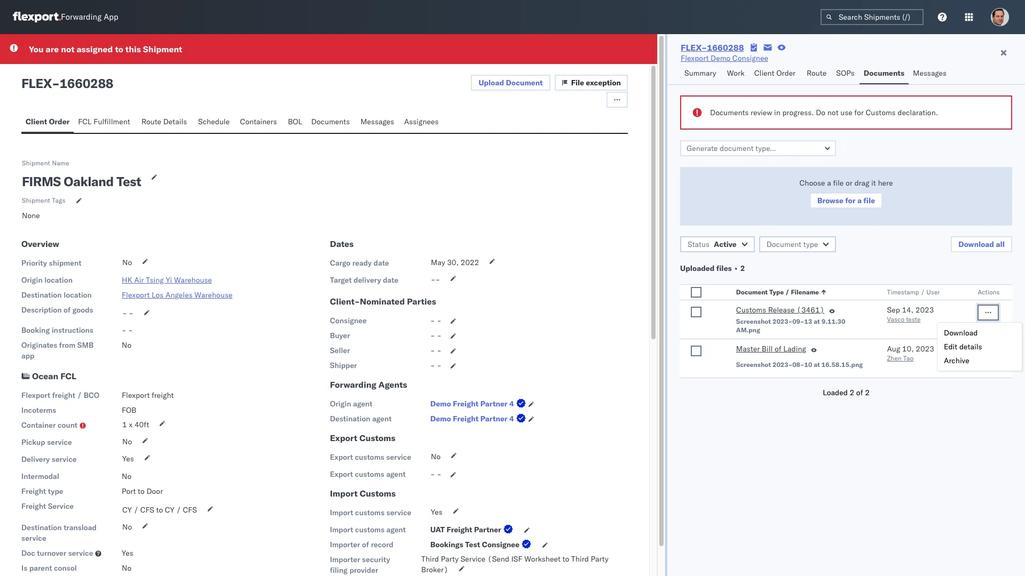 Task type: describe. For each thing, give the bounding box(es) containing it.
cargo ready date
[[330, 258, 389, 268]]

flexport for flexport los angeles warehouse
[[122, 290, 150, 300]]

0 vertical spatial shipment
[[143, 44, 182, 54]]

1 third from the left
[[421, 555, 439, 564]]

customs for export customs service
[[355, 453, 384, 462]]

it
[[871, 178, 876, 188]]

bol button
[[284, 112, 307, 133]]

document for document type / filename
[[736, 288, 768, 296]]

progress.
[[782, 108, 814, 117]]

screenshot for aug
[[736, 361, 771, 369]]

/ inside timestamp / user button
[[921, 288, 925, 296]]

lading
[[783, 344, 806, 354]]

a inside button
[[857, 196, 862, 206]]

to left this
[[115, 44, 123, 54]]

2 third from the left
[[571, 555, 589, 564]]

of right the loaded
[[856, 388, 863, 398]]

2022
[[461, 258, 479, 267]]

firms
[[22, 174, 61, 190]]

1 horizontal spatial messages button
[[909, 64, 952, 84]]

fob
[[122, 406, 136, 415]]

partner for destination agent
[[480, 414, 508, 424]]

location for destination location
[[64, 290, 92, 300]]

0 vertical spatial warehouse
[[174, 275, 212, 285]]

order for client order 'button' to the bottom
[[49, 117, 70, 127]]

customs for import customs service
[[355, 508, 385, 518]]

import for import customs service
[[330, 508, 353, 518]]

1 vertical spatial client order button
[[21, 112, 74, 133]]

0 vertical spatial document
[[506, 78, 543, 88]]

0 vertical spatial client order button
[[750, 64, 802, 84]]

flexport los angeles warehouse
[[122, 290, 232, 300]]

upload document button
[[471, 75, 550, 91]]

flexport freight / bco
[[21, 391, 99, 400]]

- - for seller
[[430, 346, 442, 356]]

destination for destination location
[[21, 290, 62, 300]]

master bill of lading link
[[736, 344, 806, 357]]

name
[[52, 159, 69, 167]]

delivery
[[354, 275, 381, 285]]

bol
[[288, 117, 302, 127]]

tsing
[[146, 275, 164, 285]]

yes for delivery service
[[122, 454, 134, 464]]

loaded
[[823, 388, 848, 398]]

description
[[21, 305, 62, 315]]

1 vertical spatial documents button
[[307, 112, 356, 133]]

fcl fulfillment
[[78, 117, 130, 127]]

customs release (3461)
[[736, 305, 825, 315]]

timestamp / user button
[[885, 286, 956, 297]]

to right port
[[138, 487, 145, 497]]

2 for of
[[865, 388, 870, 398]]

transload
[[64, 523, 97, 533]]

2 cfs from the left
[[183, 506, 197, 515]]

2023- for aug
[[773, 361, 792, 369]]

originates
[[21, 341, 57, 350]]

2023- for sep
[[773, 318, 792, 326]]

shipment tags
[[22, 196, 65, 204]]

document for document type
[[767, 240, 801, 249]]

shipment for none
[[22, 196, 50, 204]]

1 vertical spatial fcl
[[60, 371, 76, 382]]

freight for flexport freight
[[152, 391, 174, 400]]

bookings
[[430, 540, 463, 550]]

10
[[804, 361, 812, 369]]

ocean fcl
[[32, 371, 76, 382]]

booking
[[21, 326, 50, 335]]

documents for documents button to the top
[[864, 68, 905, 78]]

order for the top client order 'button'
[[776, 68, 796, 78]]

document type / filename button
[[734, 286, 866, 297]]

2 cy from the left
[[165, 506, 174, 515]]

import for import customs
[[330, 489, 358, 499]]

∙
[[734, 264, 739, 273]]

screenshot 2023-08-10 at 16.58.15.png
[[736, 361, 863, 369]]

2023 for sep 14, 2023
[[916, 305, 934, 315]]

exception
[[586, 78, 621, 88]]

0 vertical spatial test
[[116, 174, 141, 190]]

partner for origin agent
[[480, 399, 508, 409]]

freight service
[[21, 502, 74, 511]]

demo freight partner 4 for destination agent
[[430, 414, 514, 424]]

shipper
[[330, 361, 357, 371]]

0 vertical spatial service
[[48, 502, 74, 511]]

client order for client order 'button' to the bottom
[[26, 117, 70, 127]]

export for export customs service
[[330, 453, 353, 462]]

cargo
[[330, 258, 350, 268]]

client for client order 'button' to the bottom
[[26, 117, 47, 127]]

download for edit
[[944, 328, 978, 338]]

screenshot for sep
[[736, 318, 771, 326]]

demo freight partner 4 link for destination agent
[[430, 414, 528, 424]]

from
[[59, 341, 75, 350]]

parties
[[407, 296, 436, 307]]

sep 14, 2023 vasco teste
[[887, 305, 934, 324]]

aug
[[887, 344, 900, 354]]

1 vertical spatial not
[[827, 108, 839, 117]]

0 horizontal spatial a
[[827, 178, 831, 188]]

Generate document type... text field
[[680, 140, 836, 156]]

demo freight partner 4 link for origin agent
[[430, 399, 528, 410]]

shipment for firms oakland test
[[22, 159, 50, 167]]

active
[[714, 240, 737, 249]]

- - for shipper
[[430, 361, 442, 371]]

oakland
[[64, 174, 114, 190]]

smb
[[77, 341, 94, 350]]

browse for a file
[[817, 196, 875, 206]]

description of goods
[[21, 305, 93, 315]]

40ft
[[134, 420, 149, 430]]

you
[[29, 44, 44, 54]]

demo freight partner 4 for origin agent
[[430, 399, 514, 409]]

1 horizontal spatial 2
[[850, 388, 854, 398]]

2 vertical spatial yes
[[122, 549, 133, 558]]

documents review in progress. do not use for customs declaration.
[[710, 108, 938, 117]]

- - for buyer
[[430, 331, 442, 341]]

overview
[[21, 239, 59, 249]]

are
[[46, 44, 59, 54]]

uploaded
[[680, 264, 715, 273]]

documents for documents review in progress. do not use for customs declaration.
[[710, 108, 749, 117]]

0 horizontal spatial not
[[61, 44, 74, 54]]

client order for the top client order 'button'
[[754, 68, 796, 78]]

demo inside the flexport demo consignee link
[[711, 53, 730, 63]]

Search Shipments (/) text field
[[821, 9, 924, 25]]

containers
[[240, 117, 277, 127]]

forwarding for forwarding app
[[61, 12, 102, 22]]

do
[[816, 108, 825, 117]]

0 vertical spatial file
[[833, 178, 844, 188]]

route details
[[141, 117, 187, 127]]

status
[[688, 240, 710, 249]]

import for import customs agent
[[330, 525, 353, 535]]

1 vertical spatial warehouse
[[195, 290, 232, 300]]

1 horizontal spatial test
[[465, 540, 480, 550]]

priority
[[21, 258, 47, 268]]

am.png
[[736, 326, 760, 334]]

1 cfs from the left
[[140, 506, 154, 515]]

details
[[163, 117, 187, 127]]

all
[[996, 240, 1005, 249]]

customs up am.png
[[736, 305, 766, 315]]

customs for import customs agent
[[355, 525, 385, 535]]

16.58.15.png
[[822, 361, 863, 369]]

service for export customs service
[[386, 453, 411, 462]]

0 vertical spatial documents button
[[859, 64, 909, 84]]

provider
[[350, 566, 378, 576]]

screenshot 2023-09-13 at 9.11.30 am.png
[[736, 318, 845, 334]]

of left goods
[[64, 305, 71, 315]]

for inside 'browse for a file' button
[[845, 196, 856, 206]]

delivery
[[21, 455, 50, 465]]

0 vertical spatial for
[[854, 108, 864, 117]]

user
[[927, 288, 940, 296]]

import customs service
[[330, 508, 411, 518]]

1 horizontal spatial 1660288
[[707, 42, 744, 53]]

to down door
[[156, 506, 163, 515]]

agent up destination agent
[[353, 399, 372, 409]]

document type / filename
[[736, 288, 819, 296]]

dates
[[330, 239, 354, 249]]

/ inside document type / filename button
[[785, 288, 789, 296]]

vasco
[[887, 316, 904, 324]]

pickup service
[[21, 438, 72, 447]]

freight for flexport freight / bco
[[52, 391, 75, 400]]

export customs agent
[[330, 470, 406, 479]]

of down the import customs agent
[[362, 540, 369, 550]]

agent up export customs
[[372, 414, 392, 424]]

4 for origin agent
[[509, 399, 514, 409]]

agent up record
[[386, 525, 406, 535]]

seller
[[330, 346, 350, 356]]

download for all
[[959, 240, 994, 249]]

document type button
[[759, 237, 836, 253]]

container
[[21, 421, 56, 430]]

review
[[751, 108, 772, 117]]



Task type: locate. For each thing, give the bounding box(es) containing it.
download all
[[959, 240, 1005, 249]]

for down or
[[845, 196, 856, 206]]

documents right bol button
[[311, 117, 350, 127]]

3 import from the top
[[330, 525, 353, 535]]

1 horizontal spatial route
[[807, 68, 827, 78]]

service down bookings test consignee
[[461, 555, 485, 564]]

0 horizontal spatial route
[[141, 117, 161, 127]]

1 vertical spatial messages button
[[356, 112, 400, 133]]

bill
[[762, 344, 773, 354]]

type for freight type
[[48, 487, 63, 497]]

date up client-nominated parties at the bottom of the page
[[383, 275, 398, 285]]

customs up importer of record
[[355, 525, 385, 535]]

import up importer of record
[[330, 525, 353, 535]]

0 horizontal spatial messages button
[[356, 112, 400, 133]]

declaration.
[[898, 108, 938, 117]]

type for document type
[[803, 240, 818, 249]]

customs up export customs service
[[359, 433, 395, 444]]

route button
[[802, 64, 832, 84]]

export up import customs on the left bottom of page
[[330, 470, 353, 479]]

freight type
[[21, 487, 63, 497]]

importer
[[330, 540, 360, 550], [330, 555, 360, 565]]

1 vertical spatial import
[[330, 508, 353, 518]]

file exception
[[571, 78, 621, 88]]

0 vertical spatial import
[[330, 489, 358, 499]]

here
[[878, 178, 893, 188]]

service down pickup service
[[52, 455, 77, 465]]

route left sops on the right top of the page
[[807, 68, 827, 78]]

is parent consol
[[21, 564, 77, 573]]

flexport up fob
[[122, 391, 150, 400]]

1 party from the left
[[441, 555, 459, 564]]

0 vertical spatial demo freight partner 4
[[430, 399, 514, 409]]

2 import from the top
[[330, 508, 353, 518]]

location up destination location
[[44, 275, 73, 285]]

angeles
[[166, 290, 193, 300]]

order left the route button
[[776, 68, 796, 78]]

1 vertical spatial 2023
[[916, 344, 934, 354]]

destination down freight service
[[21, 523, 62, 533]]

download inside download edit details archive
[[944, 328, 978, 338]]

forwarding up origin agent
[[330, 380, 376, 390]]

destination up description
[[21, 290, 62, 300]]

target delivery date
[[330, 275, 398, 285]]

0 horizontal spatial forwarding
[[61, 12, 102, 22]]

0 horizontal spatial fcl
[[60, 371, 76, 382]]

flexport demo consignee link
[[681, 53, 768, 64]]

1 vertical spatial 2023-
[[773, 361, 792, 369]]

client order right work button
[[754, 68, 796, 78]]

2 vertical spatial demo
[[430, 414, 451, 424]]

1 horizontal spatial cfs
[[183, 506, 197, 515]]

import
[[330, 489, 358, 499], [330, 508, 353, 518], [330, 525, 353, 535]]

summary button
[[680, 64, 723, 84]]

fcl inside button
[[78, 117, 92, 127]]

client order button up shipment name
[[21, 112, 74, 133]]

0 vertical spatial a
[[827, 178, 831, 188]]

0 vertical spatial fcl
[[78, 117, 92, 127]]

location
[[44, 275, 73, 285], [64, 290, 92, 300]]

document inside button
[[767, 240, 801, 249]]

1 freight from the left
[[52, 391, 75, 400]]

fcl left fulfillment
[[78, 117, 92, 127]]

location for origin location
[[44, 275, 73, 285]]

uat freight partner
[[430, 525, 501, 535]]

to right worksheet
[[562, 555, 569, 564]]

1 vertical spatial service
[[461, 555, 485, 564]]

a right 'choose'
[[827, 178, 831, 188]]

flexport for flexport freight / bco
[[21, 391, 50, 400]]

service down freight type on the bottom of the page
[[48, 502, 74, 511]]

destination inside the destination transload service
[[21, 523, 62, 533]]

to
[[115, 44, 123, 54], [138, 487, 145, 497], [156, 506, 163, 515], [562, 555, 569, 564]]

1 demo freight partner 4 from the top
[[430, 399, 514, 409]]

export customs
[[330, 433, 395, 444]]

1 screenshot from the top
[[736, 318, 771, 326]]

import down import customs on the left bottom of page
[[330, 508, 353, 518]]

file down it
[[864, 196, 875, 206]]

screenshot inside screenshot 2023-09-13 at 9.11.30 am.png
[[736, 318, 771, 326]]

forwarding for forwarding agents
[[330, 380, 376, 390]]

1 horizontal spatial documents button
[[859, 64, 909, 84]]

0 horizontal spatial freight
[[52, 391, 75, 400]]

1 vertical spatial file
[[864, 196, 875, 206]]

0 vertical spatial route
[[807, 68, 827, 78]]

0 vertical spatial location
[[44, 275, 73, 285]]

filing
[[330, 566, 348, 576]]

flex-
[[681, 42, 707, 53]]

2023 up the 'teste'
[[916, 305, 934, 315]]

file inside 'browse for a file' button
[[864, 196, 875, 206]]

0 vertical spatial order
[[776, 68, 796, 78]]

- - for consignee
[[430, 316, 442, 326]]

origin down priority
[[21, 275, 43, 285]]

destination for destination transload service
[[21, 523, 62, 533]]

destination for destination agent
[[330, 414, 370, 424]]

documents right sops button
[[864, 68, 905, 78]]

service for doc turnover service
[[68, 549, 93, 558]]

1 vertical spatial at
[[814, 361, 820, 369]]

app
[[104, 12, 118, 22]]

customs right use
[[866, 108, 896, 117]]

for right use
[[854, 108, 864, 117]]

shipment
[[143, 44, 182, 54], [22, 159, 50, 167], [22, 196, 50, 204]]

shipment right this
[[143, 44, 182, 54]]

1 horizontal spatial client
[[754, 68, 774, 78]]

1 4 from the top
[[509, 399, 514, 409]]

warehouse right 'angeles'
[[195, 290, 232, 300]]

0 horizontal spatial client order
[[26, 117, 70, 127]]

file left or
[[833, 178, 844, 188]]

customs up import customs service
[[360, 489, 396, 499]]

0 horizontal spatial order
[[49, 117, 70, 127]]

documents left "review"
[[710, 108, 749, 117]]

2 4 from the top
[[509, 414, 514, 424]]

0 vertical spatial demo freight partner 4 link
[[430, 399, 528, 410]]

0 horizontal spatial file
[[833, 178, 844, 188]]

0 horizontal spatial documents button
[[307, 112, 356, 133]]

1 vertical spatial client order
[[26, 117, 70, 127]]

13
[[804, 318, 812, 326]]

origin for origin location
[[21, 275, 43, 285]]

1 vertical spatial forwarding
[[330, 380, 376, 390]]

date
[[374, 258, 389, 268], [383, 275, 398, 285]]

importer inside the importer security filing provider
[[330, 555, 360, 565]]

2 vertical spatial document
[[736, 288, 768, 296]]

1 import from the top
[[330, 489, 358, 499]]

1660288 up flexport demo consignee
[[707, 42, 744, 53]]

flex - 1660288
[[21, 75, 113, 91]]

documents button right sops on the right top of the page
[[859, 64, 909, 84]]

browse
[[817, 196, 843, 206]]

documents button right bol
[[307, 112, 356, 133]]

route left details
[[141, 117, 161, 127]]

flexport up incoterms
[[21, 391, 50, 400]]

1 vertical spatial messages
[[361, 117, 394, 127]]

customs release (3461) link
[[736, 305, 825, 318]]

2 vertical spatial partner
[[474, 525, 501, 535]]

- - for export customs agent
[[430, 470, 442, 479]]

broker)
[[421, 565, 448, 575]]

route for route
[[807, 68, 827, 78]]

a down drag
[[857, 196, 862, 206]]

2 vertical spatial import
[[330, 525, 353, 535]]

1 vertical spatial date
[[383, 275, 398, 285]]

1 vertical spatial demo freight partner 4 link
[[430, 414, 528, 424]]

tags
[[52, 196, 65, 204]]

- - for description of goods
[[122, 309, 133, 318]]

service for import customs service
[[386, 508, 411, 518]]

1 horizontal spatial a
[[857, 196, 862, 206]]

0 horizontal spatial test
[[116, 174, 141, 190]]

customs up export customs agent
[[355, 453, 384, 462]]

screenshot down master
[[736, 361, 771, 369]]

1 horizontal spatial service
[[461, 555, 485, 564]]

0 vertical spatial origin
[[21, 275, 43, 285]]

1 vertical spatial download
[[944, 328, 978, 338]]

origin agent
[[330, 399, 372, 409]]

container count
[[21, 421, 77, 430]]

1 horizontal spatial consignee
[[482, 540, 520, 550]]

demo
[[711, 53, 730, 63], [430, 399, 451, 409], [430, 414, 451, 424]]

2 horizontal spatial 2
[[865, 388, 870, 398]]

0 vertical spatial messages button
[[909, 64, 952, 84]]

1 horizontal spatial freight
[[152, 391, 174, 400]]

0 vertical spatial consignee
[[732, 53, 768, 63]]

0 vertical spatial client
[[754, 68, 774, 78]]

messages button up declaration.
[[909, 64, 952, 84]]

2 for ∙
[[740, 264, 745, 273]]

doc turnover service
[[21, 549, 93, 558]]

0 vertical spatial destination
[[21, 290, 62, 300]]

assignees
[[404, 117, 439, 127]]

at for aug 10, 2023
[[814, 361, 820, 369]]

warehouse up 'angeles'
[[174, 275, 212, 285]]

type up freight service
[[48, 487, 63, 497]]

priority shipment
[[21, 258, 81, 268]]

1 vertical spatial 4
[[509, 414, 514, 424]]

importer up the importer security filing provider
[[330, 540, 360, 550]]

service down count
[[47, 438, 72, 447]]

cy
[[122, 506, 132, 515], [165, 506, 174, 515]]

0 vertical spatial at
[[814, 318, 820, 326]]

at right 10
[[814, 361, 820, 369]]

2023- down master bill of lading link
[[773, 361, 792, 369]]

2 demo freight partner 4 link from the top
[[430, 414, 528, 424]]

messages left assignees
[[361, 117, 394, 127]]

0 vertical spatial download
[[959, 240, 994, 249]]

customs for export customs agent
[[355, 470, 384, 479]]

0 vertical spatial yes
[[122, 454, 134, 464]]

isf
[[511, 555, 522, 564]]

partner
[[480, 399, 508, 409], [480, 414, 508, 424], [474, 525, 501, 535]]

bookings test consignee
[[430, 540, 520, 550]]

1 vertical spatial demo freight partner 4
[[430, 414, 514, 424]]

shipment up firms
[[22, 159, 50, 167]]

consignee up (send
[[482, 540, 520, 550]]

1 vertical spatial a
[[857, 196, 862, 206]]

destination down origin agent
[[330, 414, 370, 424]]

documents for documents button to the bottom
[[311, 117, 350, 127]]

2023- down release
[[773, 318, 792, 326]]

1 horizontal spatial type
[[803, 240, 818, 249]]

2023- inside screenshot 2023-09-13 at 9.11.30 am.png
[[773, 318, 792, 326]]

demo for destination agent
[[430, 414, 451, 424]]

documents
[[864, 68, 905, 78], [710, 108, 749, 117], [311, 117, 350, 127]]

10,
[[902, 344, 914, 354]]

import down export customs agent
[[330, 489, 358, 499]]

type inside button
[[803, 240, 818, 249]]

consignee for flexport demo consignee
[[732, 53, 768, 63]]

ocean
[[32, 371, 58, 382]]

1 vertical spatial destination
[[330, 414, 370, 424]]

client for the top client order 'button'
[[754, 68, 774, 78]]

drag
[[854, 178, 869, 188]]

1 x 40ft
[[122, 420, 149, 430]]

service for destination transload service
[[21, 534, 46, 544]]

schedule
[[198, 117, 230, 127]]

2023 inside the aug 10, 2023 zhen tao
[[916, 344, 934, 354]]

flexport down air
[[122, 290, 150, 300]]

1 vertical spatial export
[[330, 453, 353, 462]]

0 vertical spatial demo
[[711, 53, 730, 63]]

at for sep 14, 2023
[[814, 318, 820, 326]]

1 vertical spatial 1660288
[[59, 75, 113, 91]]

0 vertical spatial 2023-
[[773, 318, 792, 326]]

1 horizontal spatial client order
[[754, 68, 796, 78]]

assigned
[[77, 44, 113, 54]]

2 screenshot from the top
[[736, 361, 771, 369]]

2 vertical spatial shipment
[[22, 196, 50, 204]]

0 horizontal spatial cfs
[[140, 506, 154, 515]]

flex
[[21, 75, 52, 91]]

at inside screenshot 2023-09-13 at 9.11.30 am.png
[[814, 318, 820, 326]]

export for export customs
[[330, 433, 357, 444]]

0 vertical spatial export
[[330, 433, 357, 444]]

importer security filing provider
[[330, 555, 390, 576]]

location up goods
[[64, 290, 92, 300]]

client down flex
[[26, 117, 47, 127]]

2023 inside sep 14, 2023 vasco teste
[[916, 305, 934, 315]]

2 vertical spatial consignee
[[482, 540, 520, 550]]

export
[[330, 433, 357, 444], [330, 453, 353, 462], [330, 470, 353, 479]]

2 2023- from the top
[[773, 361, 792, 369]]

importer for importer security filing provider
[[330, 555, 360, 565]]

master
[[736, 344, 760, 354]]

1 importer from the top
[[330, 540, 360, 550]]

1 horizontal spatial forwarding
[[330, 380, 376, 390]]

0 vertical spatial messages
[[913, 68, 947, 78]]

test right oakland
[[116, 174, 141, 190]]

yes for import customs service
[[431, 508, 443, 517]]

document left type
[[736, 288, 768, 296]]

flex-1660288
[[681, 42, 744, 53]]

agent down export customs service
[[386, 470, 406, 479]]

0 vertical spatial 2023
[[916, 305, 934, 315]]

1 vertical spatial order
[[49, 117, 70, 127]]

to inside third party service (send isf worksheet to third party broker)
[[562, 555, 569, 564]]

export down export customs
[[330, 453, 353, 462]]

filename
[[791, 288, 819, 296]]

client
[[754, 68, 774, 78], [26, 117, 47, 127]]

3 export from the top
[[330, 470, 353, 479]]

service up the import customs agent
[[386, 508, 411, 518]]

importer of record
[[330, 540, 393, 550]]

uat
[[430, 525, 445, 535]]

download up details at the right bottom of page
[[944, 328, 978, 338]]

port
[[122, 487, 136, 497]]

4 for destination agent
[[509, 414, 514, 424]]

download inside button
[[959, 240, 994, 249]]

1660288 down assigned
[[59, 75, 113, 91]]

2 freight from the left
[[152, 391, 174, 400]]

at right 13
[[814, 318, 820, 326]]

document up document type / filename
[[767, 240, 801, 249]]

1 at from the top
[[814, 318, 820, 326]]

date for target delivery date
[[383, 275, 398, 285]]

tao
[[903, 355, 914, 363]]

not right are
[[61, 44, 74, 54]]

service up doc
[[21, 534, 46, 544]]

1 2023- from the top
[[773, 318, 792, 326]]

origin up destination agent
[[330, 399, 351, 409]]

messages button left assignees
[[356, 112, 400, 133]]

customs down export customs service
[[355, 470, 384, 479]]

2023 for aug 10, 2023
[[916, 344, 934, 354]]

1 horizontal spatial fcl
[[78, 117, 92, 127]]

service inside the destination transload service
[[21, 534, 46, 544]]

2 importer from the top
[[330, 555, 360, 565]]

1 vertical spatial client
[[26, 117, 47, 127]]

1660288
[[707, 42, 744, 53], [59, 75, 113, 91]]

2 at from the top
[[814, 361, 820, 369]]

delivery service
[[21, 455, 77, 465]]

type down browse
[[803, 240, 818, 249]]

consignee for bookings test consignee
[[482, 540, 520, 550]]

service inside third party service (send isf worksheet to third party broker)
[[461, 555, 485, 564]]

1 export from the top
[[330, 433, 357, 444]]

screenshot up am.png
[[736, 318, 771, 326]]

document right upload
[[506, 78, 543, 88]]

flexport. image
[[13, 12, 61, 22]]

1 vertical spatial location
[[64, 290, 92, 300]]

0 vertical spatial 1660288
[[707, 42, 744, 53]]

1 horizontal spatial not
[[827, 108, 839, 117]]

this
[[125, 44, 141, 54]]

work
[[727, 68, 745, 78]]

None checkbox
[[691, 346, 702, 357]]

document
[[506, 78, 543, 88], [767, 240, 801, 249], [736, 288, 768, 296]]

third up broker) on the bottom of page
[[421, 555, 439, 564]]

date for cargo ready date
[[374, 258, 389, 268]]

0 horizontal spatial consignee
[[330, 316, 367, 326]]

release
[[768, 305, 795, 315]]

route inside button
[[807, 68, 827, 78]]

1 cy from the left
[[122, 506, 132, 515]]

1 vertical spatial demo
[[430, 399, 451, 409]]

1 vertical spatial for
[[845, 196, 856, 206]]

customs
[[866, 108, 896, 117], [736, 305, 766, 315], [359, 433, 395, 444], [360, 489, 396, 499]]

1 vertical spatial screenshot
[[736, 361, 771, 369]]

0 vertical spatial type
[[803, 240, 818, 249]]

flexport down flex-
[[681, 53, 709, 63]]

0 vertical spatial forwarding
[[61, 12, 102, 22]]

service up consol
[[68, 549, 93, 558]]

importer for importer of record
[[330, 540, 360, 550]]

status active
[[688, 240, 737, 249]]

2 vertical spatial destination
[[21, 523, 62, 533]]

destination transload service
[[21, 523, 97, 544]]

1 horizontal spatial file
[[864, 196, 875, 206]]

route for route details
[[141, 117, 161, 127]]

of right bill
[[775, 344, 782, 354]]

not
[[61, 44, 74, 54], [827, 108, 839, 117]]

origin for origin agent
[[330, 399, 351, 409]]

forwarding left app
[[61, 12, 102, 22]]

demo for origin agent
[[430, 399, 451, 409]]

loaded 2 of 2
[[823, 388, 870, 398]]

route inside button
[[141, 117, 161, 127]]

route details button
[[137, 112, 194, 133]]

export for export customs agent
[[330, 470, 353, 479]]

None checkbox
[[691, 287, 702, 298], [691, 307, 702, 318], [691, 287, 702, 298], [691, 307, 702, 318]]

flexport los angeles warehouse link
[[122, 290, 232, 300]]

2 export from the top
[[330, 453, 353, 462]]

route
[[807, 68, 827, 78], [141, 117, 161, 127]]

choose a file or drag it here
[[800, 178, 893, 188]]

1 horizontal spatial party
[[591, 555, 609, 564]]

for
[[854, 108, 864, 117], [845, 196, 856, 206]]

third right worksheet
[[571, 555, 589, 564]]

not right 'do'
[[827, 108, 839, 117]]

door
[[147, 487, 163, 497]]

2 demo freight partner 4 from the top
[[430, 414, 514, 424]]

1 demo freight partner 4 link from the top
[[430, 399, 528, 410]]

messages for left messages button
[[361, 117, 394, 127]]

1 vertical spatial type
[[48, 487, 63, 497]]

timestamp / user
[[887, 288, 940, 296]]

2023 right the '10,'
[[916, 344, 934, 354]]

actions
[[978, 288, 1000, 296]]

file
[[571, 78, 584, 88]]

1
[[122, 420, 127, 430]]

importer up filing
[[330, 555, 360, 565]]

target
[[330, 275, 352, 285]]

messages for rightmost messages button
[[913, 68, 947, 78]]

messages up declaration.
[[913, 68, 947, 78]]

2 party from the left
[[591, 555, 609, 564]]

1 vertical spatial yes
[[431, 508, 443, 517]]

0 horizontal spatial documents
[[311, 117, 350, 127]]

export down destination agent
[[330, 433, 357, 444]]

may 30, 2022
[[431, 258, 479, 267]]

client right work button
[[754, 68, 774, 78]]

archive
[[944, 356, 969, 366]]

client order button up in
[[750, 64, 802, 84]]

test down uat freight partner
[[465, 540, 480, 550]]

download left all
[[959, 240, 994, 249]]

flexport for flexport demo consignee
[[681, 53, 709, 63]]

shipment up none
[[22, 196, 50, 204]]

flexport for flexport freight
[[122, 391, 150, 400]]

0 vertical spatial 4
[[509, 399, 514, 409]]

summary
[[685, 68, 716, 78]]

1 horizontal spatial order
[[776, 68, 796, 78]]



Task type: vqa. For each thing, say whether or not it's contained in the screenshot.
TIMESTAMP / USER button
yes



